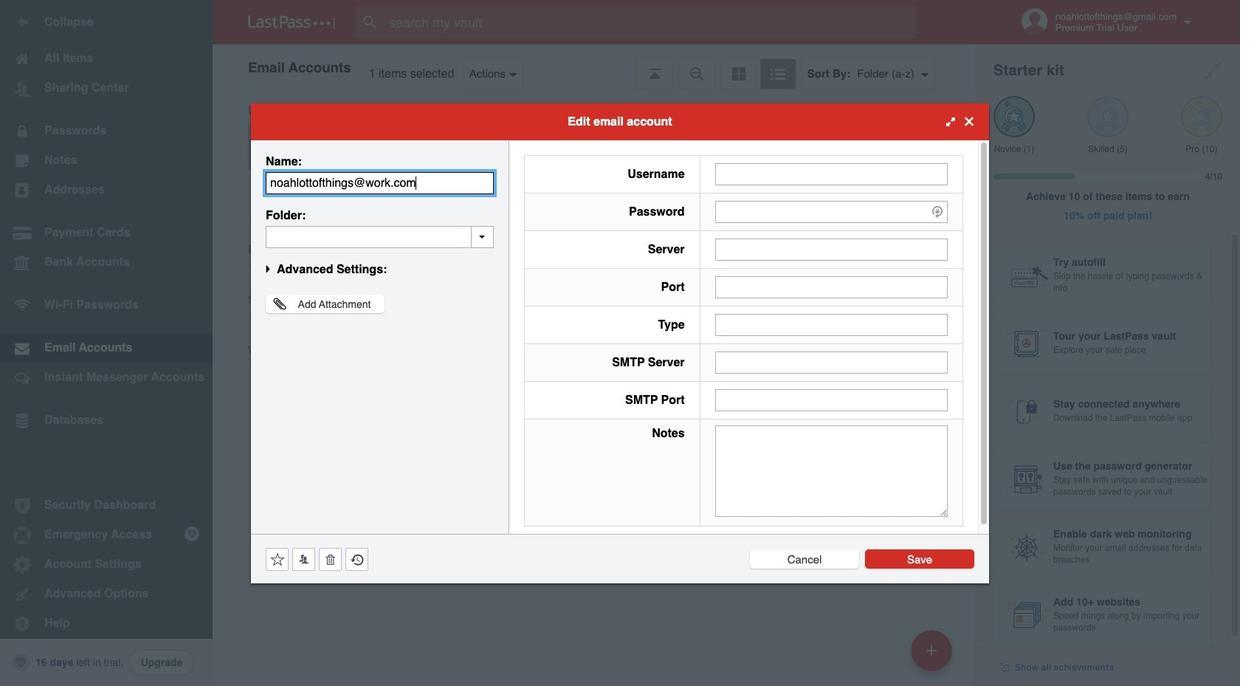 Task type: describe. For each thing, give the bounding box(es) containing it.
vault options navigation
[[213, 44, 976, 89]]

new item navigation
[[906, 626, 962, 686]]



Task type: locate. For each thing, give the bounding box(es) containing it.
None text field
[[266, 172, 494, 194], [266, 226, 494, 248], [715, 238, 948, 260], [715, 276, 948, 298], [715, 389, 948, 411], [266, 172, 494, 194], [266, 226, 494, 248], [715, 238, 948, 260], [715, 276, 948, 298], [715, 389, 948, 411]]

main navigation navigation
[[0, 0, 213, 686]]

new item image
[[927, 645, 937, 655]]

lastpass image
[[248, 16, 335, 29]]

Search search field
[[356, 6, 946, 38]]

None text field
[[715, 163, 948, 185], [715, 314, 948, 336], [715, 351, 948, 373], [715, 425, 948, 517], [715, 163, 948, 185], [715, 314, 948, 336], [715, 351, 948, 373], [715, 425, 948, 517]]

search my vault text field
[[356, 6, 946, 38]]

dialog
[[251, 103, 990, 583]]

None password field
[[715, 201, 948, 223]]



